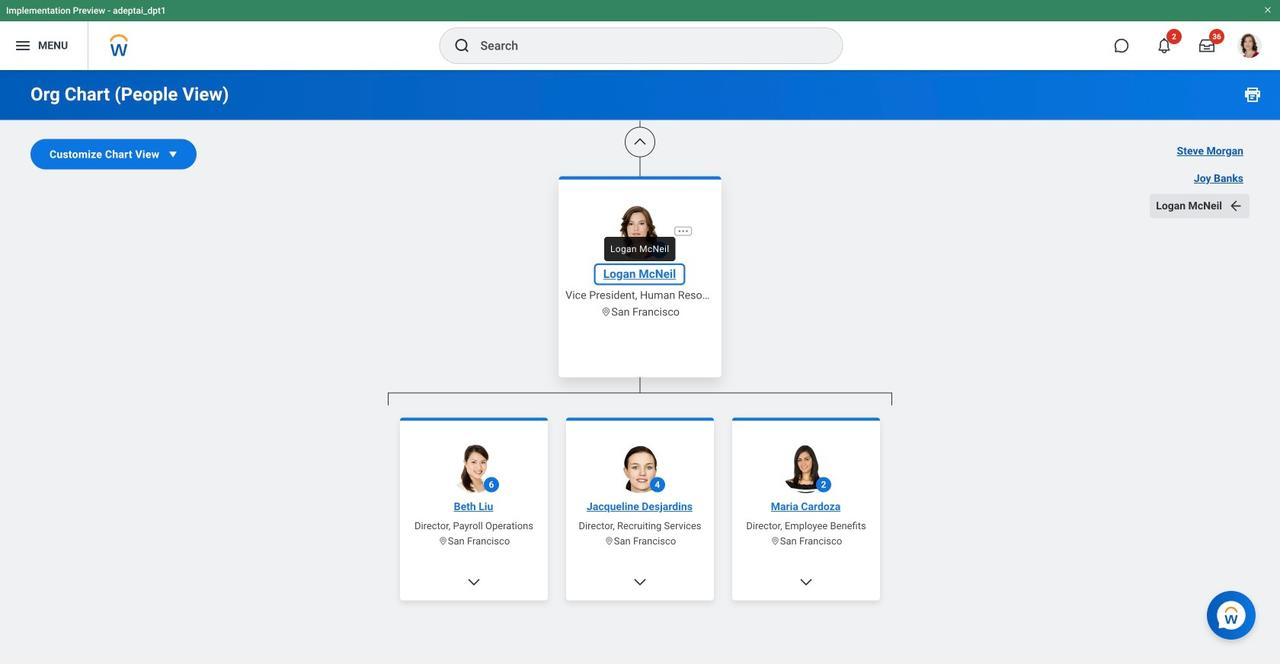 Task type: describe. For each thing, give the bounding box(es) containing it.
1 chevron down image from the left
[[466, 575, 482, 590]]

chevron down image
[[632, 575, 648, 590]]

justify image
[[14, 37, 32, 55]]

related actions image
[[677, 225, 689, 238]]

caret down image
[[166, 147, 181, 162]]

print org chart image
[[1244, 85, 1262, 104]]

chevron up image
[[632, 134, 648, 150]]

search image
[[453, 37, 471, 55]]

close environment banner image
[[1263, 5, 1272, 14]]

2 chevron down image from the left
[[799, 575, 814, 590]]



Task type: vqa. For each thing, say whether or not it's contained in the screenshot.
x icon
no



Task type: locate. For each thing, give the bounding box(es) containing it.
notifications large image
[[1157, 38, 1172, 53]]

arrow left image
[[1228, 198, 1244, 214]]

inbox large image
[[1199, 38, 1215, 53]]

location image
[[600, 307, 611, 318], [604, 536, 614, 546], [770, 536, 780, 546]]

location image
[[438, 536, 448, 546]]

logan mcneil, logan mcneil, 3 direct reports element
[[388, 406, 892, 664]]

chevron down image
[[466, 575, 482, 590], [799, 575, 814, 590]]

main content
[[0, 0, 1280, 664]]

1 horizontal spatial chevron down image
[[799, 575, 814, 590]]

profile logan mcneil image
[[1237, 34, 1262, 61]]

Search Workday  search field
[[480, 29, 811, 62]]

0 horizontal spatial chevron down image
[[466, 575, 482, 590]]

tooltip
[[600, 232, 680, 266]]

banner
[[0, 0, 1280, 70]]



